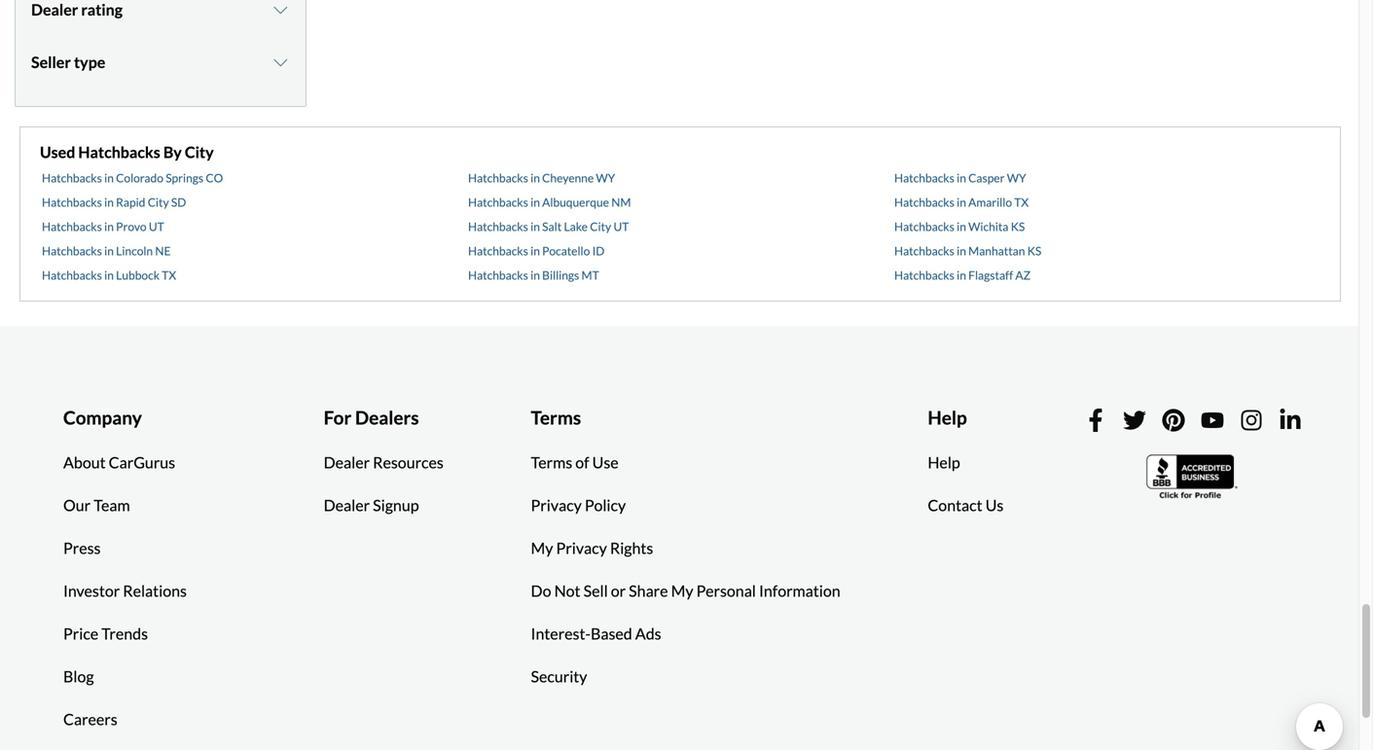 Task type: vqa. For each thing, say whether or not it's contained in the screenshot.
"more"
no



Task type: locate. For each thing, give the bounding box(es) containing it.
wy up nm
[[596, 171, 615, 185]]

hatchbacks for hatchbacks in lincoln ne
[[42, 244, 102, 258]]

hatchbacks down hatchbacks in wichita ks
[[895, 244, 955, 258]]

hatchbacks up hatchbacks in colorado springs co 'link'
[[78, 142, 160, 161]]

our team link
[[49, 484, 145, 527]]

in for rapid
[[104, 195, 114, 209]]

tx right amarillo
[[1015, 195, 1029, 209]]

0 horizontal spatial my
[[531, 539, 553, 558]]

dealer signup link
[[309, 484, 434, 527]]

privacy policy
[[531, 496, 626, 515]]

hatchbacks in pocatello id link
[[468, 244, 605, 258]]

city for rapid
[[148, 195, 169, 209]]

dealer left signup
[[324, 496, 370, 515]]

our team
[[63, 496, 130, 515]]

2 dealer from the top
[[324, 496, 370, 515]]

dealer
[[324, 453, 370, 472], [324, 496, 370, 515]]

billings
[[542, 268, 580, 282]]

my up do
[[531, 539, 553, 558]]

ne
[[155, 244, 171, 258]]

hatchbacks in flagstaff az
[[895, 268, 1031, 282]]

hatchbacks down used
[[42, 171, 102, 185]]

hatchbacks up hatchbacks in albuquerque nm
[[468, 171, 528, 185]]

hatchbacks in pocatello id
[[468, 244, 605, 258]]

policy
[[585, 496, 626, 515]]

tx down ne
[[162, 268, 176, 282]]

city up "id"
[[590, 219, 612, 234]]

seller
[[31, 52, 71, 71]]

in down hatchbacks in cheyenne wy link
[[531, 195, 540, 209]]

colorado
[[116, 171, 163, 185]]

hatchbacks down the hatchbacks in amarillo tx link
[[895, 219, 955, 234]]

1 wy from the left
[[596, 171, 615, 185]]

dealer down for at left
[[324, 453, 370, 472]]

hatchbacks down hatchbacks in cheyenne wy link
[[468, 195, 528, 209]]

my privacy rights
[[531, 539, 654, 558]]

help
[[928, 406, 967, 429], [928, 453, 961, 472]]

2 wy from the left
[[1007, 171, 1027, 185]]

1 horizontal spatial tx
[[1015, 195, 1029, 209]]

privacy down privacy policy link
[[556, 539, 607, 558]]

0 vertical spatial terms
[[531, 406, 581, 429]]

terms for terms of use
[[531, 453, 573, 472]]

0 vertical spatial tx
[[1015, 195, 1029, 209]]

relations
[[123, 582, 187, 601]]

in down hatchbacks in lincoln ne link
[[104, 268, 114, 282]]

albuquerque
[[542, 195, 609, 209]]

hatchbacks in cheyenne wy link
[[468, 171, 615, 185]]

1 vertical spatial tx
[[162, 268, 176, 282]]

flagstaff
[[969, 268, 1014, 282]]

1 horizontal spatial ks
[[1028, 244, 1042, 258]]

in for lincoln
[[104, 244, 114, 258]]

hatchbacks for hatchbacks in albuquerque nm
[[468, 195, 528, 209]]

2 terms from the top
[[531, 453, 573, 472]]

in for amarillo
[[957, 195, 967, 209]]

1 vertical spatial help
[[928, 453, 961, 472]]

ut
[[149, 219, 164, 234], [614, 219, 629, 234]]

investor relations link
[[49, 570, 201, 613]]

az
[[1016, 268, 1031, 282]]

0 vertical spatial my
[[531, 539, 553, 558]]

2 horizontal spatial city
[[590, 219, 612, 234]]

security link
[[517, 656, 602, 698]]

interest-based ads link
[[517, 613, 676, 656]]

hatchbacks for hatchbacks in pocatello id
[[468, 244, 528, 258]]

1 vertical spatial dealer
[[324, 496, 370, 515]]

in up hatchbacks in albuquerque nm
[[531, 171, 540, 185]]

hatchbacks in billings mt
[[468, 268, 599, 282]]

hatchbacks for hatchbacks in wichita ks
[[895, 219, 955, 234]]

in up hatchbacks in flagstaff az "link"
[[957, 244, 967, 258]]

dealers
[[355, 406, 419, 429]]

hatchbacks in albuquerque nm
[[468, 195, 631, 209]]

0 vertical spatial help
[[928, 406, 967, 429]]

our
[[63, 496, 91, 515]]

or
[[611, 582, 626, 601]]

hatchbacks up hatchbacks in provo ut "link"
[[42, 195, 102, 209]]

dealer resources
[[324, 453, 444, 472]]

hatchbacks for hatchbacks in casper wy
[[895, 171, 955, 185]]

in for lubbock
[[104, 268, 114, 282]]

investor relations
[[63, 582, 187, 601]]

cargurus
[[109, 453, 175, 472]]

hatchbacks down hatchbacks in provo ut "link"
[[42, 244, 102, 258]]

dealer for dealer signup
[[324, 496, 370, 515]]

0 horizontal spatial ut
[[149, 219, 164, 234]]

interest-
[[531, 625, 591, 643]]

information
[[759, 582, 841, 601]]

privacy down terms of use link
[[531, 496, 582, 515]]

hatchbacks
[[78, 142, 160, 161], [42, 171, 102, 185], [468, 171, 528, 185], [895, 171, 955, 185], [42, 195, 102, 209], [468, 195, 528, 209], [895, 195, 955, 209], [42, 219, 102, 234], [468, 219, 528, 234], [895, 219, 955, 234], [42, 244, 102, 258], [468, 244, 528, 258], [895, 244, 955, 258], [42, 268, 102, 282], [468, 268, 528, 282], [895, 268, 955, 282]]

in left salt
[[531, 219, 540, 234]]

do not sell or share my personal information
[[531, 582, 841, 601]]

1 vertical spatial ks
[[1028, 244, 1042, 258]]

1 horizontal spatial wy
[[1007, 171, 1027, 185]]

in up the hatchbacks in amarillo tx link
[[957, 171, 967, 185]]

hatchbacks for hatchbacks in colorado springs co
[[42, 171, 102, 185]]

in up hatchbacks in billings mt
[[531, 244, 540, 258]]

city right by
[[185, 142, 214, 161]]

contact
[[928, 496, 983, 515]]

in down the hatchbacks in pocatello id
[[531, 268, 540, 282]]

for
[[324, 406, 352, 429]]

price
[[63, 625, 99, 643]]

in up the 'hatchbacks in lubbock tx' link
[[104, 244, 114, 258]]

in down the hatchbacks in amarillo tx link
[[957, 219, 967, 234]]

0 horizontal spatial wy
[[596, 171, 615, 185]]

in for pocatello
[[531, 244, 540, 258]]

hatchbacks up the hatchbacks in amarillo tx link
[[895, 171, 955, 185]]

0 vertical spatial ks
[[1011, 219, 1025, 234]]

seller type button
[[31, 38, 290, 86]]

city left sd
[[148, 195, 169, 209]]

terms
[[531, 406, 581, 429], [531, 453, 573, 472]]

ks
[[1011, 219, 1025, 234], [1028, 244, 1042, 258]]

hatchbacks down hatchbacks in manhattan ks link
[[895, 268, 955, 282]]

in
[[104, 171, 114, 185], [531, 171, 540, 185], [957, 171, 967, 185], [104, 195, 114, 209], [531, 195, 540, 209], [957, 195, 967, 209], [104, 219, 114, 234], [531, 219, 540, 234], [957, 219, 967, 234], [104, 244, 114, 258], [531, 244, 540, 258], [957, 244, 967, 258], [104, 268, 114, 282], [531, 268, 540, 282], [957, 268, 967, 282]]

1 vertical spatial city
[[148, 195, 169, 209]]

1 horizontal spatial ut
[[614, 219, 629, 234]]

hatchbacks up hatchbacks in wichita ks link
[[895, 195, 955, 209]]

wy for hatchbacks in casper wy
[[1007, 171, 1027, 185]]

terms up terms of use
[[531, 406, 581, 429]]

hatchbacks up hatchbacks in lincoln ne link
[[42, 219, 102, 234]]

in for casper
[[957, 171, 967, 185]]

1 vertical spatial terms
[[531, 453, 573, 472]]

hatchbacks in amarillo tx
[[895, 195, 1029, 209]]

personal
[[697, 582, 756, 601]]

ut up ne
[[149, 219, 164, 234]]

1 help from the top
[[928, 406, 967, 429]]

0 vertical spatial dealer
[[324, 453, 370, 472]]

wichita
[[969, 219, 1009, 234]]

0 horizontal spatial ks
[[1011, 219, 1025, 234]]

hatchbacks for hatchbacks in flagstaff az
[[895, 268, 955, 282]]

press link
[[49, 527, 115, 570]]

wy right casper
[[1007, 171, 1027, 185]]

in for manhattan
[[957, 244, 967, 258]]

hatchbacks for hatchbacks in salt lake city ut
[[468, 219, 528, 234]]

1 horizontal spatial city
[[185, 142, 214, 161]]

help up help link
[[928, 406, 967, 429]]

hatchbacks in salt lake city ut
[[468, 219, 629, 234]]

ks right wichita
[[1011, 219, 1025, 234]]

in down hatchbacks in manhattan ks link
[[957, 268, 967, 282]]

hatchbacks down hatchbacks in lincoln ne link
[[42, 268, 102, 282]]

in left provo at the left top of page
[[104, 219, 114, 234]]

my right share
[[671, 582, 694, 601]]

in left rapid
[[104, 195, 114, 209]]

0 horizontal spatial tx
[[162, 268, 176, 282]]

security
[[531, 667, 588, 686]]

hatchbacks up hatchbacks in billings mt
[[468, 244, 528, 258]]

help up contact
[[928, 453, 961, 472]]

terms left the 'of'
[[531, 453, 573, 472]]

0 vertical spatial city
[[185, 142, 214, 161]]

share
[[629, 582, 668, 601]]

1 terms from the top
[[531, 406, 581, 429]]

ads
[[636, 625, 662, 643]]

in up hatchbacks in rapid city sd
[[104, 171, 114, 185]]

hatchbacks in albuquerque nm link
[[468, 195, 631, 209]]

hatchbacks for hatchbacks in provo ut
[[42, 219, 102, 234]]

hatchbacks for hatchbacks in lubbock tx
[[42, 268, 102, 282]]

trends
[[102, 625, 148, 643]]

0 horizontal spatial city
[[148, 195, 169, 209]]

signup
[[373, 496, 419, 515]]

ks up az
[[1028, 244, 1042, 258]]

dealer for dealer resources
[[324, 453, 370, 472]]

1 dealer from the top
[[324, 453, 370, 472]]

1 vertical spatial my
[[671, 582, 694, 601]]

wy
[[596, 171, 615, 185], [1007, 171, 1027, 185]]

in down hatchbacks in casper wy on the top right of the page
[[957, 195, 967, 209]]

manhattan
[[969, 244, 1026, 258]]

hatchbacks down hatchbacks in pocatello id link
[[468, 268, 528, 282]]

hatchbacks up hatchbacks in pocatello id link
[[468, 219, 528, 234]]

ut down nm
[[614, 219, 629, 234]]

hatchbacks in lubbock tx link
[[42, 268, 176, 282]]



Task type: describe. For each thing, give the bounding box(es) containing it.
us
[[986, 496, 1004, 515]]

do not sell or share my personal information link
[[517, 570, 855, 613]]

by
[[163, 142, 182, 161]]

lubbock
[[116, 268, 160, 282]]

in for colorado
[[104, 171, 114, 185]]

chevron down image
[[271, 2, 290, 17]]

hatchbacks in rapid city sd link
[[42, 195, 186, 209]]

hatchbacks in billings mt link
[[468, 268, 599, 282]]

hatchbacks in cheyenne wy
[[468, 171, 615, 185]]

hatchbacks in lubbock tx
[[42, 268, 176, 282]]

ks for hatchbacks in wichita ks
[[1011, 219, 1025, 234]]

city for by
[[185, 142, 214, 161]]

blog link
[[49, 656, 109, 698]]

lake
[[564, 219, 588, 234]]

hatchbacks in lincoln ne
[[42, 244, 171, 258]]

in for billings
[[531, 268, 540, 282]]

lincoln
[[116, 244, 153, 258]]

1 vertical spatial privacy
[[556, 539, 607, 558]]

rapid
[[116, 195, 145, 209]]

contact us link
[[914, 484, 1019, 527]]

hatchbacks in provo ut link
[[42, 219, 164, 234]]

rights
[[610, 539, 654, 558]]

not
[[555, 582, 581, 601]]

tx for hatchbacks in lubbock tx
[[162, 268, 176, 282]]

chevron down image
[[271, 54, 290, 70]]

contact us
[[928, 496, 1004, 515]]

in for salt
[[531, 219, 540, 234]]

hatchbacks in rapid city sd
[[42, 195, 186, 209]]

tx for hatchbacks in amarillo tx
[[1015, 195, 1029, 209]]

use
[[593, 453, 619, 472]]

terms of use link
[[517, 441, 633, 484]]

about cargurus link
[[49, 441, 190, 484]]

wy for hatchbacks in cheyenne wy
[[596, 171, 615, 185]]

in for cheyenne
[[531, 171, 540, 185]]

hatchbacks in manhattan ks
[[895, 244, 1042, 258]]

id
[[592, 244, 605, 258]]

hatchbacks for hatchbacks in rapid city sd
[[42, 195, 102, 209]]

hatchbacks in casper wy link
[[895, 171, 1027, 185]]

hatchbacks for hatchbacks in cheyenne wy
[[468, 171, 528, 185]]

my privacy rights link
[[517, 527, 668, 570]]

of
[[576, 453, 590, 472]]

ks for hatchbacks in manhattan ks
[[1028, 244, 1042, 258]]

terms for terms
[[531, 406, 581, 429]]

sell
[[584, 582, 608, 601]]

hatchbacks in wichita ks link
[[895, 219, 1025, 234]]

casper
[[969, 171, 1005, 185]]

based
[[591, 625, 633, 643]]

2 ut from the left
[[614, 219, 629, 234]]

hatchbacks in lincoln ne link
[[42, 244, 171, 258]]

hatchbacks in colorado springs co link
[[42, 171, 223, 185]]

sd
[[171, 195, 186, 209]]

in for wichita
[[957, 219, 967, 234]]

resources
[[373, 453, 444, 472]]

mt
[[582, 268, 599, 282]]

hatchbacks in manhattan ks link
[[895, 244, 1042, 258]]

careers link
[[49, 698, 132, 741]]

team
[[94, 496, 130, 515]]

hatchbacks in flagstaff az link
[[895, 268, 1031, 282]]

help link
[[914, 441, 975, 484]]

interest-based ads
[[531, 625, 662, 643]]

terms of use
[[531, 453, 619, 472]]

pocatello
[[542, 244, 590, 258]]

nm
[[612, 195, 631, 209]]

hatchbacks for hatchbacks in manhattan ks
[[895, 244, 955, 258]]

do
[[531, 582, 552, 601]]

hatchbacks in casper wy
[[895, 171, 1027, 185]]

privacy policy link
[[517, 484, 641, 527]]

dealer signup
[[324, 496, 419, 515]]

type
[[74, 52, 105, 71]]

amarillo
[[969, 195, 1013, 209]]

hatchbacks for hatchbacks in billings mt
[[468, 268, 528, 282]]

press
[[63, 539, 101, 558]]

click for the bbb business review of this auto listing service in cambridge ma image
[[1147, 453, 1240, 501]]

hatchbacks for hatchbacks in amarillo tx
[[895, 195, 955, 209]]

salt
[[542, 219, 562, 234]]

blog
[[63, 667, 94, 686]]

used
[[40, 142, 75, 161]]

seller type
[[31, 52, 105, 71]]

co
[[206, 171, 223, 185]]

hatchbacks in colorado springs co
[[42, 171, 223, 185]]

about
[[63, 453, 106, 472]]

hatchbacks in salt lake city ut link
[[468, 219, 629, 234]]

about cargurus
[[63, 453, 175, 472]]

springs
[[166, 171, 204, 185]]

1 ut from the left
[[149, 219, 164, 234]]

careers
[[63, 710, 117, 729]]

price trends
[[63, 625, 148, 643]]

cheyenne
[[542, 171, 594, 185]]

price trends link
[[49, 613, 163, 656]]

2 vertical spatial city
[[590, 219, 612, 234]]

in for flagstaff
[[957, 268, 967, 282]]

0 vertical spatial privacy
[[531, 496, 582, 515]]

2 help from the top
[[928, 453, 961, 472]]

company
[[63, 406, 142, 429]]

in for provo
[[104, 219, 114, 234]]

dealer resources link
[[309, 441, 458, 484]]

in for albuquerque
[[531, 195, 540, 209]]

1 horizontal spatial my
[[671, 582, 694, 601]]

hatchbacks in provo ut
[[42, 219, 164, 234]]



